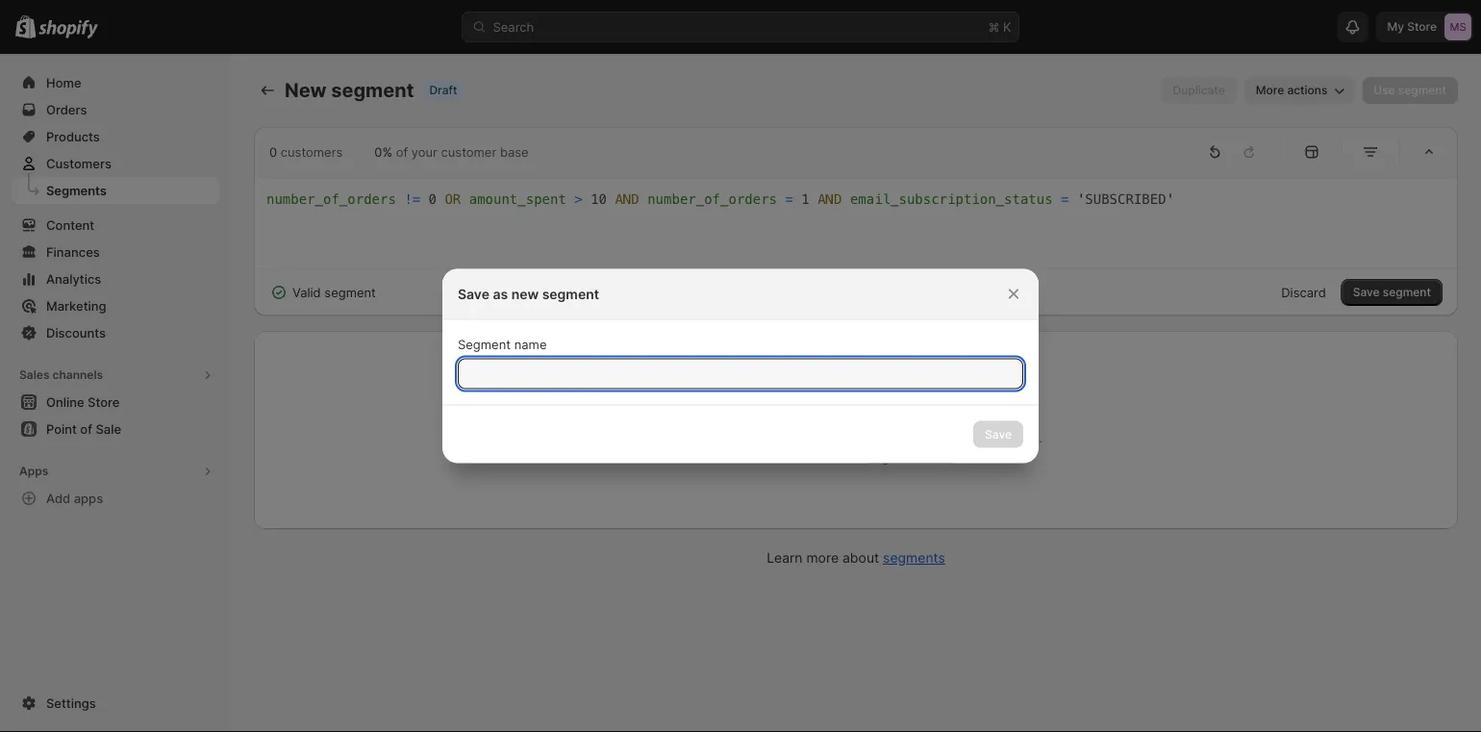 Task type: locate. For each thing, give the bounding box(es) containing it.
segments link
[[883, 550, 945, 566]]

save inside save segment button
[[1353, 285, 1380, 299]]

1 vertical spatial about
[[843, 550, 879, 566]]

0% of your customer base
[[374, 144, 529, 159]]

channels
[[52, 368, 103, 382]]

add apps
[[46, 491, 103, 506]]

more
[[797, 449, 827, 464], [806, 550, 839, 566]]

segments
[[46, 183, 107, 198]]

apps
[[74, 491, 103, 506]]

base
[[500, 144, 529, 159]]

discounts
[[46, 325, 106, 340]]

more left 'segments'
[[806, 550, 839, 566]]

segment
[[331, 78, 414, 102], [325, 285, 376, 300], [1383, 285, 1431, 299], [542, 286, 599, 302], [917, 395, 973, 411], [773, 430, 824, 445]]

0 vertical spatial criteria
[[976, 395, 1022, 411]]

0 vertical spatial about
[[830, 449, 865, 464]]

save right discard
[[1353, 285, 1380, 299]]

changing
[[692, 430, 747, 445]]

criteria up customers.
[[976, 395, 1022, 411]]

apps
[[19, 464, 48, 478]]

new segment
[[285, 78, 414, 102]]

no customers currently match this segment criteria
[[691, 395, 1022, 411]]

draft
[[429, 83, 457, 97]]

discard button
[[1270, 279, 1338, 306]]

more down currently
[[797, 449, 827, 464]]

1 horizontal spatial criteria
[[976, 395, 1022, 411]]

learn
[[760, 449, 793, 464], [767, 550, 803, 566]]

no
[[691, 395, 709, 411]]

1 vertical spatial criteria
[[828, 430, 869, 445]]

segment
[[458, 337, 511, 352]]

valid
[[292, 285, 321, 300]]

segment name
[[458, 337, 547, 352]]

save left as
[[458, 286, 490, 302]]

segment inside alert
[[325, 285, 376, 300]]

about
[[830, 449, 865, 464], [843, 550, 879, 566]]

about inside try changing the segment criteria to view matching customers. learn more about
[[830, 449, 865, 464]]

new
[[285, 78, 327, 102]]

1 vertical spatial customers
[[712, 395, 780, 411]]

segment inside button
[[1383, 285, 1431, 299]]

save inside save as new segment dialog
[[458, 286, 490, 302]]

this
[[889, 395, 913, 411]]

customers right 0
[[281, 144, 343, 159]]

sales channels button
[[12, 362, 219, 389]]

0
[[269, 144, 277, 159]]

add apps button
[[12, 485, 219, 512]]

customers link
[[12, 150, 219, 177]]

1 horizontal spatial save
[[1353, 285, 1380, 299]]

about down no customers currently match this segment criteria
[[830, 449, 865, 464]]

criteria inside try changing the segment criteria to view matching customers. learn more about
[[828, 430, 869, 445]]

0 vertical spatial learn
[[760, 449, 793, 464]]

view
[[888, 430, 915, 445]]

try changing the segment criteria to view matching customers. learn more about
[[670, 430, 1043, 464]]

save segment button
[[1342, 279, 1443, 306]]

criteria left 'to'
[[828, 430, 869, 445]]

customers
[[281, 144, 343, 159], [712, 395, 780, 411]]

k
[[1003, 19, 1012, 34]]

0 vertical spatial more
[[797, 449, 827, 464]]

⌘
[[988, 19, 1000, 34]]

save for save as new segment
[[458, 286, 490, 302]]

about left 'segments'
[[843, 550, 879, 566]]

0 horizontal spatial save
[[458, 286, 490, 302]]

Segment name text field
[[458, 358, 1024, 389]]

save
[[1353, 285, 1380, 299], [458, 286, 490, 302]]

discard
[[1282, 285, 1326, 300]]

1 horizontal spatial customers
[[712, 395, 780, 411]]

1 vertical spatial more
[[806, 550, 839, 566]]

criteria
[[976, 395, 1022, 411], [828, 430, 869, 445]]

⌘ k
[[988, 19, 1012, 34]]

0 horizontal spatial customers
[[281, 144, 343, 159]]

learn more about segments
[[767, 550, 945, 566]]

customers.
[[977, 430, 1043, 445]]

valid segment alert
[[254, 269, 391, 316]]

0 vertical spatial customers
[[281, 144, 343, 159]]

0 horizontal spatial criteria
[[828, 430, 869, 445]]

customers down segment name 'text box'
[[712, 395, 780, 411]]



Task type: describe. For each thing, give the bounding box(es) containing it.
your
[[411, 144, 438, 159]]

save segment
[[1353, 285, 1431, 299]]

add
[[46, 491, 70, 506]]

save as new segment dialog
[[0, 269, 1481, 463]]

new
[[511, 286, 539, 302]]

customers for 0
[[281, 144, 343, 159]]

shopify image
[[39, 20, 98, 39]]

sales
[[19, 368, 50, 382]]

segmentation.
[[868, 449, 952, 464]]

1 vertical spatial learn
[[767, 550, 803, 566]]

apps button
[[12, 458, 219, 485]]

0%
[[374, 144, 392, 159]]

settings
[[46, 695, 96, 710]]

customers
[[46, 156, 112, 171]]

of
[[396, 144, 408, 159]]

settings link
[[12, 690, 219, 717]]

match
[[845, 395, 886, 411]]

matching
[[919, 430, 974, 445]]

segment inside dialog
[[542, 286, 599, 302]]

segments link
[[12, 177, 219, 204]]

currently
[[784, 395, 842, 411]]

home link
[[12, 69, 219, 96]]

discounts link
[[12, 319, 219, 346]]

valid segment
[[292, 285, 376, 300]]

search
[[493, 19, 534, 34]]

0 customers
[[269, 144, 343, 159]]

home
[[46, 75, 81, 90]]

save for save segment
[[1353, 285, 1380, 299]]

the
[[750, 430, 770, 445]]

as
[[493, 286, 508, 302]]

save as new segment
[[458, 286, 599, 302]]

to
[[873, 430, 884, 445]]

segments
[[883, 550, 945, 566]]

learn inside try changing the segment criteria to view matching customers. learn more about
[[760, 449, 793, 464]]

more inside try changing the segment criteria to view matching customers. learn more about
[[797, 449, 827, 464]]

segmentation. link
[[868, 449, 952, 464]]

segment inside try changing the segment criteria to view matching customers. learn more about
[[773, 430, 824, 445]]

customer
[[441, 144, 497, 159]]

customers for no
[[712, 395, 780, 411]]

name
[[514, 337, 547, 352]]

try
[[670, 430, 689, 445]]

sales channels
[[19, 368, 103, 382]]



Task type: vqa. For each thing, say whether or not it's contained in the screenshot.
third Row from the bottom
no



